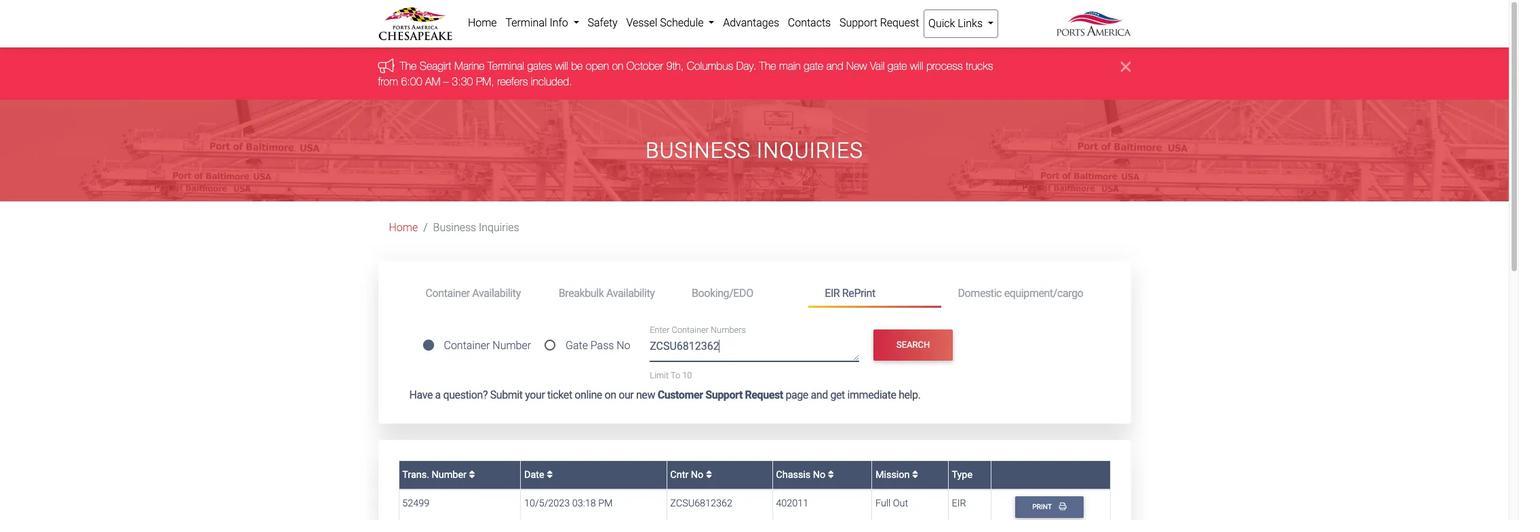 Task type: locate. For each thing, give the bounding box(es) containing it.
1 vertical spatial eir
[[952, 498, 966, 510]]

and left new
[[826, 60, 844, 72]]

1 vertical spatial home
[[389, 221, 418, 234]]

0 vertical spatial inquiries
[[757, 138, 864, 163]]

sort image for mission
[[912, 470, 918, 480]]

zcsu6812362
[[670, 498, 733, 510]]

support request link
[[835, 9, 924, 37]]

day.
[[736, 60, 756, 72]]

1 vertical spatial terminal
[[488, 60, 524, 72]]

0 horizontal spatial home
[[389, 221, 418, 234]]

page
[[786, 389, 808, 402]]

and left get on the right of the page
[[811, 389, 828, 402]]

sort image inside mission link
[[912, 470, 918, 480]]

0 vertical spatial request
[[880, 16, 919, 29]]

support up new
[[840, 16, 878, 29]]

gate right "main"
[[804, 60, 823, 72]]

will
[[555, 60, 568, 72], [910, 60, 923, 72]]

a
[[435, 389, 441, 402]]

no right pass
[[617, 339, 631, 352]]

cntr no
[[670, 469, 706, 481]]

1 vertical spatial and
[[811, 389, 828, 402]]

0 vertical spatial home link
[[464, 9, 501, 37]]

sort image
[[469, 470, 475, 480], [706, 470, 712, 480], [828, 470, 834, 480], [912, 470, 918, 480]]

request left the page
[[745, 389, 783, 402]]

contacts
[[788, 16, 831, 29]]

0 horizontal spatial business
[[433, 221, 476, 234]]

request
[[880, 16, 919, 29], [745, 389, 783, 402]]

close image
[[1121, 59, 1131, 75]]

container up 'container number' on the bottom
[[426, 287, 470, 300]]

6:00
[[401, 75, 422, 87]]

pm
[[598, 498, 613, 510]]

number right trans.
[[432, 469, 467, 481]]

on left our
[[605, 389, 616, 402]]

no for cntr no
[[691, 469, 704, 481]]

will left be at the left top of page
[[555, 60, 568, 72]]

0 vertical spatial business inquiries
[[646, 138, 864, 163]]

vail
[[870, 60, 885, 72]]

0 horizontal spatial the
[[400, 60, 417, 72]]

inquiries
[[757, 138, 864, 163], [479, 221, 519, 234]]

03:18
[[572, 498, 596, 510]]

no right 'chassis' at the right bottom
[[813, 469, 826, 481]]

0 vertical spatial on
[[612, 60, 624, 72]]

safety
[[588, 16, 618, 29]]

the
[[400, 60, 417, 72], [759, 60, 776, 72]]

1 horizontal spatial gate
[[888, 60, 907, 72]]

1 horizontal spatial request
[[880, 16, 919, 29]]

home
[[468, 16, 497, 29], [389, 221, 418, 234]]

number for trans. number
[[432, 469, 467, 481]]

1 horizontal spatial inquiries
[[757, 138, 864, 163]]

1 vertical spatial home link
[[389, 221, 418, 234]]

0 vertical spatial support
[[840, 16, 878, 29]]

availability for breakbulk availability
[[606, 287, 655, 300]]

eir down type
[[952, 498, 966, 510]]

business
[[646, 138, 751, 163], [433, 221, 476, 234]]

request left quick
[[880, 16, 919, 29]]

sort image inside the 'trans. number' link
[[469, 470, 475, 480]]

1 vertical spatial on
[[605, 389, 616, 402]]

eir left reprint
[[825, 287, 840, 300]]

3 sort image from the left
[[828, 470, 834, 480]]

terminal up reefers
[[488, 60, 524, 72]]

home link
[[464, 9, 501, 37], [389, 221, 418, 234]]

container availability link
[[409, 281, 542, 306]]

1 vertical spatial number
[[432, 469, 467, 481]]

0 horizontal spatial eir
[[825, 287, 840, 300]]

pm,
[[476, 75, 494, 87]]

enter container numbers
[[650, 325, 746, 335]]

1 vertical spatial request
[[745, 389, 783, 402]]

am
[[425, 75, 440, 87]]

on inside the seagirt marine terminal gates will be open on october 9th, columbus day. the main gate and new vail gate will process trucks from 6:00 am – 3:30 pm, reefers included.
[[612, 60, 624, 72]]

1 horizontal spatial eir
[[952, 498, 966, 510]]

2 horizontal spatial no
[[813, 469, 826, 481]]

0 vertical spatial eir
[[825, 287, 840, 300]]

1 horizontal spatial business
[[646, 138, 751, 163]]

new
[[847, 60, 867, 72]]

sort image inside chassis no link
[[828, 470, 834, 480]]

eir for eir
[[952, 498, 966, 510]]

1 horizontal spatial number
[[493, 339, 531, 352]]

terminal inside the seagirt marine terminal gates will be open on october 9th, columbus day. the main gate and new vail gate will process trucks from 6:00 am – 3:30 pm, reefers included.
[[488, 60, 524, 72]]

0 horizontal spatial no
[[617, 339, 631, 352]]

breakbulk availability
[[559, 287, 655, 300]]

3:30
[[452, 75, 473, 87]]

print image
[[1059, 503, 1067, 510]]

business inquiries
[[646, 138, 864, 163], [433, 221, 519, 234]]

availability up the enter
[[606, 287, 655, 300]]

1 horizontal spatial home link
[[464, 9, 501, 37]]

0 horizontal spatial availability
[[472, 287, 521, 300]]

no right cntr at the left of the page
[[691, 469, 704, 481]]

1 vertical spatial inquiries
[[479, 221, 519, 234]]

402011
[[776, 498, 809, 510]]

trans. number
[[402, 469, 469, 481]]

sort image inside the cntr no "link"
[[706, 470, 712, 480]]

0 horizontal spatial gate
[[804, 60, 823, 72]]

limit
[[650, 370, 669, 380]]

1 availability from the left
[[472, 287, 521, 300]]

0 vertical spatial number
[[493, 339, 531, 352]]

breakbulk availability link
[[542, 281, 676, 306]]

availability up 'container number' on the bottom
[[472, 287, 521, 300]]

2 gate from the left
[[888, 60, 907, 72]]

1 horizontal spatial home
[[468, 16, 497, 29]]

process
[[926, 60, 963, 72]]

terminal left "info"
[[506, 16, 547, 29]]

container up question? at the bottom left of the page
[[444, 339, 490, 352]]

2 vertical spatial container
[[444, 339, 490, 352]]

0 horizontal spatial inquiries
[[479, 221, 519, 234]]

1 horizontal spatial availability
[[606, 287, 655, 300]]

from
[[378, 75, 398, 87]]

the right 'day.' at the top left
[[759, 60, 776, 72]]

4 sort image from the left
[[912, 470, 918, 480]]

no
[[617, 339, 631, 352], [691, 469, 704, 481], [813, 469, 826, 481]]

availability
[[472, 287, 521, 300], [606, 287, 655, 300]]

1 vertical spatial support
[[706, 389, 743, 402]]

1 horizontal spatial will
[[910, 60, 923, 72]]

0 vertical spatial and
[[826, 60, 844, 72]]

and
[[826, 60, 844, 72], [811, 389, 828, 402]]

seagirt
[[420, 60, 451, 72]]

sort image
[[547, 470, 553, 480]]

terminal
[[506, 16, 547, 29], [488, 60, 524, 72]]

2 sort image from the left
[[706, 470, 712, 480]]

your
[[525, 389, 545, 402]]

0 vertical spatial container
[[426, 287, 470, 300]]

1 vertical spatial business inquiries
[[433, 221, 519, 234]]

the seagirt marine terminal gates will be open on october 9th, columbus day. the main gate and new vail gate will process trucks from 6:00 am – 3:30 pm, reefers included. link
[[378, 60, 993, 87]]

on right open
[[612, 60, 624, 72]]

support right customer
[[706, 389, 743, 402]]

gate
[[804, 60, 823, 72], [888, 60, 907, 72]]

52499
[[402, 498, 429, 510]]

1 sort image from the left
[[469, 470, 475, 480]]

number up submit
[[493, 339, 531, 352]]

0 horizontal spatial number
[[432, 469, 467, 481]]

2 availability from the left
[[606, 287, 655, 300]]

support
[[840, 16, 878, 29], [706, 389, 743, 402]]

no for chassis no
[[813, 469, 826, 481]]

chassis no
[[776, 469, 828, 481]]

gate right vail
[[888, 60, 907, 72]]

availability inside container availability link
[[472, 287, 521, 300]]

0 horizontal spatial business inquiries
[[433, 221, 519, 234]]

container right the enter
[[672, 325, 709, 335]]

1 horizontal spatial the
[[759, 60, 776, 72]]

eir inside the eir reprint link
[[825, 287, 840, 300]]

the up 6:00
[[400, 60, 417, 72]]

1 horizontal spatial no
[[691, 469, 704, 481]]

0 horizontal spatial home link
[[389, 221, 418, 234]]

eir for eir reprint
[[825, 287, 840, 300]]

safety link
[[583, 9, 622, 37]]

sort image for cntr no
[[706, 470, 712, 480]]

cntr
[[670, 469, 689, 481]]

and inside the seagirt marine terminal gates will be open on october 9th, columbus day. the main gate and new vail gate will process trucks from 6:00 am – 3:30 pm, reefers included.
[[826, 60, 844, 72]]

main
[[779, 60, 801, 72]]

0 horizontal spatial will
[[555, 60, 568, 72]]

advantages link
[[719, 9, 784, 37]]

type
[[952, 469, 973, 481]]

will left process
[[910, 60, 923, 72]]

availability inside 'breakbulk availability' link
[[606, 287, 655, 300]]



Task type: describe. For each thing, give the bounding box(es) containing it.
chassis no link
[[776, 469, 834, 481]]

date
[[524, 469, 547, 481]]

october
[[627, 60, 663, 72]]

ticket
[[547, 389, 572, 402]]

0 vertical spatial business
[[646, 138, 751, 163]]

the seagirt marine terminal gates will be open on october 9th, columbus day. the main gate and new vail gate will process trucks from 6:00 am – 3:30 pm, reefers included. alert
[[0, 48, 1509, 100]]

links
[[958, 17, 983, 30]]

print link
[[1015, 497, 1084, 518]]

container number
[[444, 339, 531, 352]]

sort image for trans. number
[[469, 470, 475, 480]]

enter
[[650, 325, 670, 335]]

columbus
[[687, 60, 733, 72]]

eir reprint
[[825, 287, 876, 300]]

customer
[[658, 389, 703, 402]]

container for container number
[[444, 339, 490, 352]]

trans. number link
[[402, 469, 475, 481]]

to
[[671, 370, 680, 380]]

info
[[550, 16, 568, 29]]

gate
[[566, 339, 588, 352]]

booking/edo link
[[676, 281, 809, 306]]

0 vertical spatial terminal
[[506, 16, 547, 29]]

2 the from the left
[[759, 60, 776, 72]]

1 horizontal spatial support
[[840, 16, 878, 29]]

contacts link
[[784, 9, 835, 37]]

reprint
[[842, 287, 876, 300]]

full out
[[876, 498, 908, 510]]

availability for container availability
[[472, 287, 521, 300]]

10
[[683, 370, 692, 380]]

vessel schedule link
[[622, 9, 719, 37]]

container availability
[[426, 287, 521, 300]]

vessel
[[626, 16, 657, 29]]

search button
[[874, 330, 953, 361]]

have
[[409, 389, 433, 402]]

booking/edo
[[692, 287, 753, 300]]

1 vertical spatial business
[[433, 221, 476, 234]]

bullhorn image
[[378, 58, 400, 73]]

0 horizontal spatial support
[[706, 389, 743, 402]]

Enter Container Numbers text field
[[650, 338, 859, 361]]

eir reprint link
[[809, 281, 942, 308]]

marine
[[454, 60, 485, 72]]

–
[[443, 75, 449, 87]]

new
[[636, 389, 655, 402]]

1 will from the left
[[555, 60, 568, 72]]

pass
[[591, 339, 614, 352]]

help.
[[899, 389, 921, 402]]

10/5/2023 03:18 pm
[[524, 498, 613, 510]]

equipment/cargo
[[1004, 287, 1084, 300]]

numbers
[[711, 325, 746, 335]]

print
[[1033, 503, 1054, 512]]

open
[[586, 60, 609, 72]]

submit
[[490, 389, 523, 402]]

1 the from the left
[[400, 60, 417, 72]]

question?
[[443, 389, 488, 402]]

reefers
[[497, 75, 528, 87]]

out
[[893, 498, 908, 510]]

0 vertical spatial home
[[468, 16, 497, 29]]

included.
[[531, 75, 572, 87]]

cntr no link
[[670, 469, 712, 481]]

support request
[[840, 16, 919, 29]]

gates
[[527, 60, 552, 72]]

domestic equipment/cargo link
[[942, 281, 1100, 306]]

get
[[830, 389, 845, 402]]

date link
[[524, 469, 553, 481]]

1 horizontal spatial business inquiries
[[646, 138, 864, 163]]

chassis
[[776, 469, 811, 481]]

full
[[876, 498, 891, 510]]

the seagirt marine terminal gates will be open on october 9th, columbus day. the main gate and new vail gate will process trucks from 6:00 am – 3:30 pm, reefers included.
[[378, 60, 993, 87]]

10/5/2023
[[524, 498, 570, 510]]

0 horizontal spatial request
[[745, 389, 783, 402]]

mission link
[[876, 469, 918, 481]]

vessel schedule
[[626, 16, 706, 29]]

trucks
[[966, 60, 993, 72]]

domestic equipment/cargo
[[958, 287, 1084, 300]]

domestic
[[958, 287, 1002, 300]]

9th,
[[666, 60, 684, 72]]

limit to 10
[[650, 370, 692, 380]]

mission
[[876, 469, 912, 481]]

be
[[571, 60, 583, 72]]

1 vertical spatial container
[[672, 325, 709, 335]]

quick
[[929, 17, 955, 30]]

quick links link
[[924, 9, 999, 38]]

container for container availability
[[426, 287, 470, 300]]

sort image for chassis no
[[828, 470, 834, 480]]

our
[[619, 389, 634, 402]]

schedule
[[660, 16, 704, 29]]

2 will from the left
[[910, 60, 923, 72]]

customer support request link
[[658, 389, 783, 402]]

1 gate from the left
[[804, 60, 823, 72]]

breakbulk
[[559, 287, 604, 300]]

immediate
[[847, 389, 896, 402]]

terminal info
[[506, 16, 571, 29]]

number for container number
[[493, 339, 531, 352]]

advantages
[[723, 16, 779, 29]]



Task type: vqa. For each thing, say whether or not it's contained in the screenshot.
EIR RePrint link
yes



